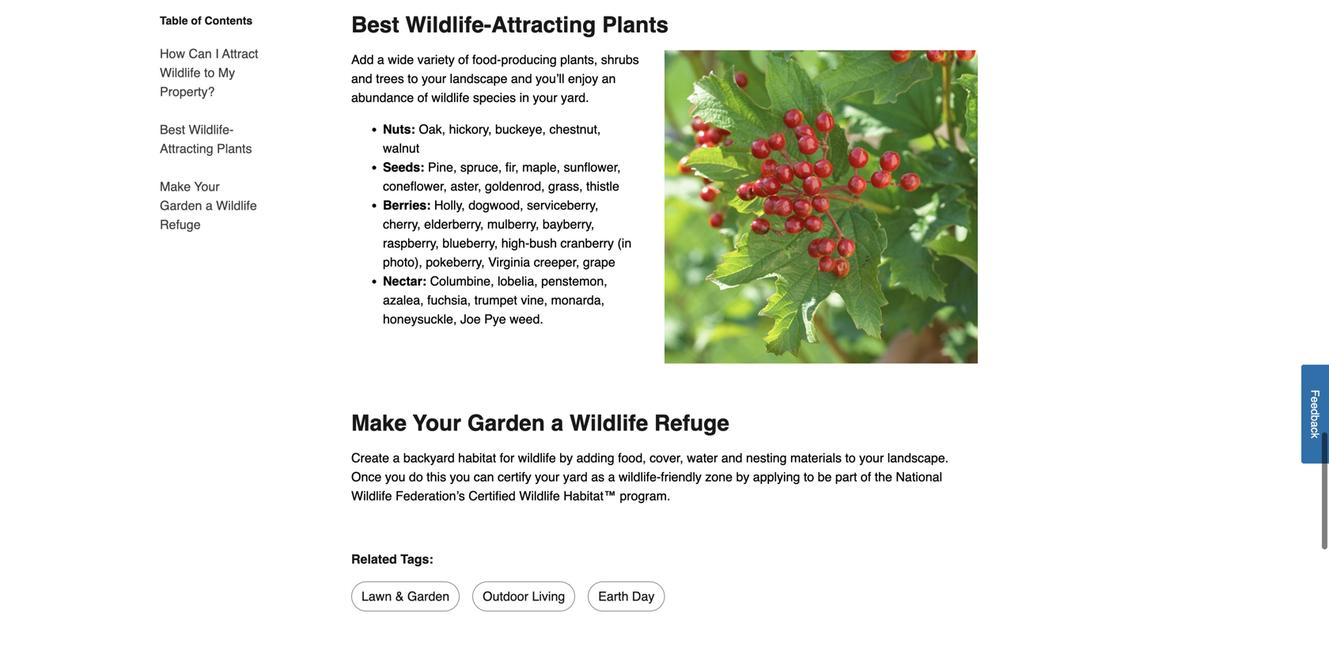 Task type: describe. For each thing, give the bounding box(es) containing it.
1 horizontal spatial make your garden a wildlife refuge
[[351, 411, 730, 436]]

food-
[[473, 52, 501, 67]]

add
[[351, 52, 374, 67]]

make your garden a wildlife refuge link
[[160, 168, 260, 234]]

k
[[1310, 433, 1322, 439]]

grass,
[[549, 179, 583, 193]]

lobelia,
[[498, 274, 538, 288]]

a inside the add a wide variety of food-producing plants, shrubs and trees to your landscape and you'll enjoy an abundance of wildlife species in your yard.
[[377, 52, 385, 67]]

make your garden a wildlife refuge inside table of contents element
[[160, 179, 257, 232]]

water
[[687, 451, 718, 466]]

program.
[[620, 489, 671, 504]]

wildlife- for best wildlife-attracting plants
[[406, 12, 492, 37]]

2 e from the top
[[1310, 403, 1322, 409]]

add a wide variety of food-producing plants, shrubs and trees to your landscape and you'll enjoy an abundance of wildlife species in your yard.
[[351, 52, 639, 105]]

your up the
[[860, 451, 884, 466]]

outdoor
[[483, 589, 529, 604]]

variety
[[418, 52, 455, 67]]

virginia
[[488, 255, 530, 269]]

lawn & garden link
[[351, 582, 460, 612]]

earth day
[[599, 589, 655, 604]]

cranberry
[[561, 236, 614, 250]]

table of contents element
[[141, 13, 260, 234]]

cover,
[[650, 451, 684, 466]]

1 e from the top
[[1310, 397, 1322, 403]]

penstemon,
[[541, 274, 608, 288]]

berries:
[[383, 198, 431, 212]]

certify
[[498, 470, 532, 485]]

how can i attract wildlife to my property? link
[[160, 35, 260, 111]]

a right create
[[393, 451, 400, 466]]

wildlife up 'adding'
[[570, 411, 648, 436]]

aster,
[[451, 179, 482, 193]]

nuts:
[[383, 122, 419, 136]]

as
[[591, 470, 605, 485]]

attract
[[222, 46, 258, 61]]

your inside make your garden a wildlife refuge
[[194, 179, 220, 194]]

create
[[351, 451, 389, 466]]

tags:
[[401, 552, 434, 567]]

red berries on a green plant. image
[[665, 50, 978, 364]]

wildlife inside create a backyard habitat for wildlife by adding food, cover, water and nesting materials to your landscape. once you do this you can certify your yard as a wildlife-friendly zone by applying to be part of the national wildlife federation's certified wildlife habitat™ program.
[[518, 451, 556, 466]]

best wildlife-attracting plants
[[351, 12, 669, 37]]

your down you'll
[[533, 90, 558, 105]]

columbine,
[[430, 274, 494, 288]]

habitat
[[458, 451, 496, 466]]

to inside the add a wide variety of food-producing plants, shrubs and trees to your landscape and you'll enjoy an abundance of wildlife species in your yard.
[[408, 71, 418, 86]]

maple,
[[522, 160, 560, 174]]

thistle
[[587, 179, 620, 193]]

oak, hickory, buckeye, chestnut, walnut
[[383, 122, 601, 155]]

zone
[[705, 470, 733, 485]]

outdoor living
[[483, 589, 565, 604]]

d
[[1310, 409, 1322, 415]]

of left food-
[[458, 52, 469, 67]]

in
[[520, 90, 530, 105]]

holly, dogwood, serviceberry, cherry, elderberry, mulberry, bayberry, raspberry, blueberry, high-bush cranberry (in photo), pokeberry, virginia creeper, grape
[[383, 198, 632, 269]]

garden for lawn & garden 'link'
[[407, 589, 450, 604]]

my
[[218, 65, 235, 80]]

i
[[215, 46, 219, 61]]

fuchsia,
[[427, 293, 471, 307]]

f
[[1310, 390, 1322, 397]]

applying
[[753, 470, 801, 485]]

food,
[[618, 451, 646, 466]]

make inside table of contents element
[[160, 179, 191, 194]]

how can i attract wildlife to my property?
[[160, 46, 258, 99]]

b
[[1310, 415, 1322, 422]]

backyard
[[404, 451, 455, 466]]

coneflower,
[[383, 179, 447, 193]]

oak,
[[419, 122, 446, 136]]

to left be
[[804, 470, 815, 485]]

mulberry,
[[487, 217, 539, 231]]

of inside create a backyard habitat for wildlife by adding food, cover, water and nesting materials to your landscape. once you do this you can certify your yard as a wildlife-friendly zone by applying to be part of the national wildlife federation's certified wildlife habitat™ program.
[[861, 470, 872, 485]]

living
[[532, 589, 565, 604]]

chestnut,
[[550, 122, 601, 136]]

best wildlife- attracting plants link
[[160, 111, 260, 168]]

wide
[[388, 52, 414, 67]]

a right as
[[608, 470, 615, 485]]

wildlife down 'once'
[[351, 489, 392, 504]]

shrubs
[[601, 52, 639, 67]]

1 vertical spatial garden
[[468, 411, 545, 436]]

wildlife inside make your garden a wildlife refuge
[[216, 198, 257, 213]]

holly,
[[434, 198, 465, 212]]

dogwood,
[[469, 198, 524, 212]]

high-
[[502, 236, 530, 250]]

walnut
[[383, 141, 420, 155]]

this
[[427, 470, 446, 485]]

goldenrod,
[[485, 179, 545, 193]]

raspberry,
[[383, 236, 439, 250]]

table of contents
[[160, 14, 253, 27]]

to up part
[[846, 451, 856, 466]]

a up yard
[[551, 411, 564, 436]]

to inside the how can i attract wildlife to my property?
[[204, 65, 215, 80]]

producing
[[501, 52, 557, 67]]

blueberry,
[[443, 236, 498, 250]]

yard.
[[561, 90, 589, 105]]

best for best wildlife- attracting plants
[[160, 122, 185, 137]]

species
[[473, 90, 516, 105]]

national
[[896, 470, 943, 485]]



Task type: locate. For each thing, give the bounding box(es) containing it.
1 horizontal spatial and
[[511, 71, 532, 86]]

you
[[385, 470, 406, 485], [450, 470, 470, 485]]

a down best wildlife- attracting plants link
[[206, 198, 213, 213]]

landscape.
[[888, 451, 949, 466]]

your up backyard
[[413, 411, 461, 436]]

&
[[396, 589, 404, 604]]

wildlife-
[[619, 470, 661, 485]]

landscape
[[450, 71, 508, 86]]

hickory,
[[449, 122, 492, 136]]

best inside best wildlife- attracting plants
[[160, 122, 185, 137]]

buckeye,
[[495, 122, 546, 136]]

1 vertical spatial your
[[413, 411, 461, 436]]

and
[[351, 71, 373, 86], [511, 71, 532, 86], [722, 451, 743, 466]]

1 vertical spatial refuge
[[655, 411, 730, 436]]

and up in
[[511, 71, 532, 86]]

you'll
[[536, 71, 565, 86]]

0 vertical spatial refuge
[[160, 217, 201, 232]]

best
[[351, 12, 399, 37], [160, 122, 185, 137]]

wildlife- up variety
[[406, 12, 492, 37]]

0 vertical spatial make your garden a wildlife refuge
[[160, 179, 257, 232]]

0 vertical spatial plants
[[602, 12, 669, 37]]

0 horizontal spatial your
[[194, 179, 220, 194]]

contents
[[205, 14, 253, 27]]

for
[[500, 451, 515, 466]]

by right zone
[[736, 470, 750, 485]]

0 horizontal spatial attracting
[[160, 141, 213, 156]]

nesting
[[746, 451, 787, 466]]

to left my
[[204, 65, 215, 80]]

plants up shrubs
[[602, 12, 669, 37]]

pye
[[484, 312, 506, 326]]

0 vertical spatial garden
[[160, 198, 202, 213]]

2 you from the left
[[450, 470, 470, 485]]

day
[[632, 589, 655, 604]]

by up yard
[[560, 451, 573, 466]]

best wildlife- attracting plants
[[160, 122, 252, 156]]

honeysuckle,
[[383, 312, 457, 326]]

wildlife
[[432, 90, 470, 105], [518, 451, 556, 466]]

adding
[[577, 451, 615, 466]]

lawn & garden
[[362, 589, 450, 604]]

habitat™
[[564, 489, 617, 504]]

wildlife down certify
[[519, 489, 560, 504]]

attracting inside best wildlife- attracting plants
[[160, 141, 213, 156]]

1 horizontal spatial attracting
[[492, 12, 596, 37]]

you right this
[[450, 470, 470, 485]]

pine,
[[428, 160, 457, 174]]

joe
[[461, 312, 481, 326]]

1 horizontal spatial by
[[736, 470, 750, 485]]

wildlife- down property?
[[189, 122, 234, 137]]

garden inside table of contents element
[[160, 198, 202, 213]]

0 horizontal spatial plants
[[217, 141, 252, 156]]

to
[[204, 65, 215, 80], [408, 71, 418, 86], [846, 451, 856, 466], [804, 470, 815, 485]]

yard
[[563, 470, 588, 485]]

a up k
[[1310, 422, 1322, 428]]

1 horizontal spatial wildlife
[[518, 451, 556, 466]]

and inside create a backyard habitat for wildlife by adding food, cover, water and nesting materials to your landscape. once you do this you can certify your yard as a wildlife-friendly zone by applying to be part of the national wildlife federation's certified wildlife habitat™ program.
[[722, 451, 743, 466]]

earth
[[599, 589, 629, 604]]

0 vertical spatial wildlife-
[[406, 12, 492, 37]]

outdoor living link
[[473, 582, 576, 612]]

wildlife down "landscape" on the left top
[[432, 90, 470, 105]]

2 vertical spatial garden
[[407, 589, 450, 604]]

0 horizontal spatial by
[[560, 451, 573, 466]]

attracting up producing
[[492, 12, 596, 37]]

e up d
[[1310, 397, 1322, 403]]

0 vertical spatial best
[[351, 12, 399, 37]]

attracting
[[492, 12, 596, 37], [160, 141, 213, 156]]

wildlife- for best wildlife- attracting plants
[[189, 122, 234, 137]]

0 horizontal spatial you
[[385, 470, 406, 485]]

your down variety
[[422, 71, 446, 86]]

0 horizontal spatial garden
[[160, 198, 202, 213]]

garden right the &
[[407, 589, 450, 604]]

0 vertical spatial your
[[194, 179, 220, 194]]

refuge inside make your garden a wildlife refuge
[[160, 217, 201, 232]]

1 vertical spatial wildlife
[[518, 451, 556, 466]]

1 horizontal spatial you
[[450, 470, 470, 485]]

1 horizontal spatial plants
[[602, 12, 669, 37]]

materials
[[791, 451, 842, 466]]

0 vertical spatial wildlife
[[432, 90, 470, 105]]

do
[[409, 470, 423, 485]]

photo),
[[383, 255, 423, 269]]

your down best wildlife- attracting plants link
[[194, 179, 220, 194]]

best down property?
[[160, 122, 185, 137]]

sunflower,
[[564, 160, 621, 174]]

1 horizontal spatial best
[[351, 12, 399, 37]]

2 horizontal spatial and
[[722, 451, 743, 466]]

property?
[[160, 84, 215, 99]]

elderberry,
[[424, 217, 484, 231]]

pokeberry,
[[426, 255, 485, 269]]

to down wide
[[408, 71, 418, 86]]

make
[[160, 179, 191, 194], [351, 411, 407, 436]]

2 horizontal spatial garden
[[468, 411, 545, 436]]

monarda,
[[551, 293, 605, 307]]

1 vertical spatial make
[[351, 411, 407, 436]]

plants for best wildlife- attracting plants
[[217, 141, 252, 156]]

1 vertical spatial plants
[[217, 141, 252, 156]]

table
[[160, 14, 188, 27]]

of up oak,
[[418, 90, 428, 105]]

plants up the make your garden a wildlife refuge link
[[217, 141, 252, 156]]

creeper,
[[534, 255, 580, 269]]

0 vertical spatial by
[[560, 451, 573, 466]]

fir,
[[506, 160, 519, 174]]

wildlife inside the add a wide variety of food-producing plants, shrubs and trees to your landscape and you'll enjoy an abundance of wildlife species in your yard.
[[432, 90, 470, 105]]

enjoy
[[568, 71, 599, 86]]

friendly
[[661, 470, 702, 485]]

1 vertical spatial make your garden a wildlife refuge
[[351, 411, 730, 436]]

trees
[[376, 71, 404, 86]]

0 horizontal spatial and
[[351, 71, 373, 86]]

make your garden a wildlife refuge down best wildlife- attracting plants link
[[160, 179, 257, 232]]

make up create
[[351, 411, 407, 436]]

1 horizontal spatial garden
[[407, 589, 450, 604]]

0 vertical spatial make
[[160, 179, 191, 194]]

make your garden a wildlife refuge up for
[[351, 411, 730, 436]]

your
[[194, 179, 220, 194], [413, 411, 461, 436]]

1 horizontal spatial make
[[351, 411, 407, 436]]

wildlife up certify
[[518, 451, 556, 466]]

1 horizontal spatial wildlife-
[[406, 12, 492, 37]]

certified
[[469, 489, 516, 504]]

1 vertical spatial by
[[736, 470, 750, 485]]

of left the
[[861, 470, 872, 485]]

1 horizontal spatial your
[[413, 411, 461, 436]]

wildlife up property?
[[160, 65, 201, 80]]

(in
[[618, 236, 632, 250]]

attracting for best wildlife- attracting plants
[[160, 141, 213, 156]]

garden inside 'link'
[[407, 589, 450, 604]]

make down best wildlife- attracting plants
[[160, 179, 191, 194]]

and up zone
[[722, 451, 743, 466]]

1 you from the left
[[385, 470, 406, 485]]

cherry,
[[383, 217, 421, 231]]

wildlife down best wildlife- attracting plants link
[[216, 198, 257, 213]]

bush
[[530, 236, 557, 250]]

refuge
[[160, 217, 201, 232], [655, 411, 730, 436]]

best for best wildlife-attracting plants
[[351, 12, 399, 37]]

best up add
[[351, 12, 399, 37]]

you left the do
[[385, 470, 406, 485]]

a right add
[[377, 52, 385, 67]]

part
[[836, 470, 858, 485]]

once
[[351, 470, 382, 485]]

federation's
[[396, 489, 465, 504]]

0 horizontal spatial wildlife
[[432, 90, 470, 105]]

0 horizontal spatial refuge
[[160, 217, 201, 232]]

trumpet
[[475, 293, 518, 307]]

columbine, lobelia, penstemon, azalea, fuchsia, trumpet vine, monarda, honeysuckle, joe pye weed.
[[383, 274, 608, 326]]

pine, spruce, fir, maple, sunflower, coneflower, aster, goldenrod, grass, thistle
[[383, 160, 621, 193]]

create a backyard habitat for wildlife by adding food, cover, water and nesting materials to your landscape. once you do this you can certify your yard as a wildlife-friendly zone by applying to be part of the national wildlife federation's certified wildlife habitat™ program.
[[351, 451, 949, 504]]

1 horizontal spatial refuge
[[655, 411, 730, 436]]

wildlife inside the how can i attract wildlife to my property?
[[160, 65, 201, 80]]

related
[[351, 552, 397, 567]]

c
[[1310, 428, 1322, 433]]

0 horizontal spatial make your garden a wildlife refuge
[[160, 179, 257, 232]]

0 horizontal spatial best
[[160, 122, 185, 137]]

and down add
[[351, 71, 373, 86]]

related tags:
[[351, 552, 434, 567]]

attracting down property?
[[160, 141, 213, 156]]

seeds:
[[383, 160, 425, 174]]

0 horizontal spatial make
[[160, 179, 191, 194]]

plants inside best wildlife- attracting plants
[[217, 141, 252, 156]]

spruce,
[[461, 160, 502, 174]]

of right table
[[191, 14, 202, 27]]

your left yard
[[535, 470, 560, 485]]

garden for the make your garden a wildlife refuge link
[[160, 198, 202, 213]]

e up b
[[1310, 403, 1322, 409]]

vine,
[[521, 293, 548, 307]]

wildlife- inside best wildlife- attracting plants
[[189, 122, 234, 137]]

attracting for best wildlife-attracting plants
[[492, 12, 596, 37]]

0 vertical spatial attracting
[[492, 12, 596, 37]]

serviceberry,
[[527, 198, 599, 212]]

a inside button
[[1310, 422, 1322, 428]]

garden up for
[[468, 411, 545, 436]]

0 horizontal spatial wildlife-
[[189, 122, 234, 137]]

garden down best wildlife- attracting plants
[[160, 198, 202, 213]]

1 vertical spatial wildlife-
[[189, 122, 234, 137]]

plants for best wildlife-attracting plants
[[602, 12, 669, 37]]

1 vertical spatial attracting
[[160, 141, 213, 156]]

your
[[422, 71, 446, 86], [533, 90, 558, 105], [860, 451, 884, 466], [535, 470, 560, 485]]

1 vertical spatial best
[[160, 122, 185, 137]]



Task type: vqa. For each thing, say whether or not it's contained in the screenshot.
part
yes



